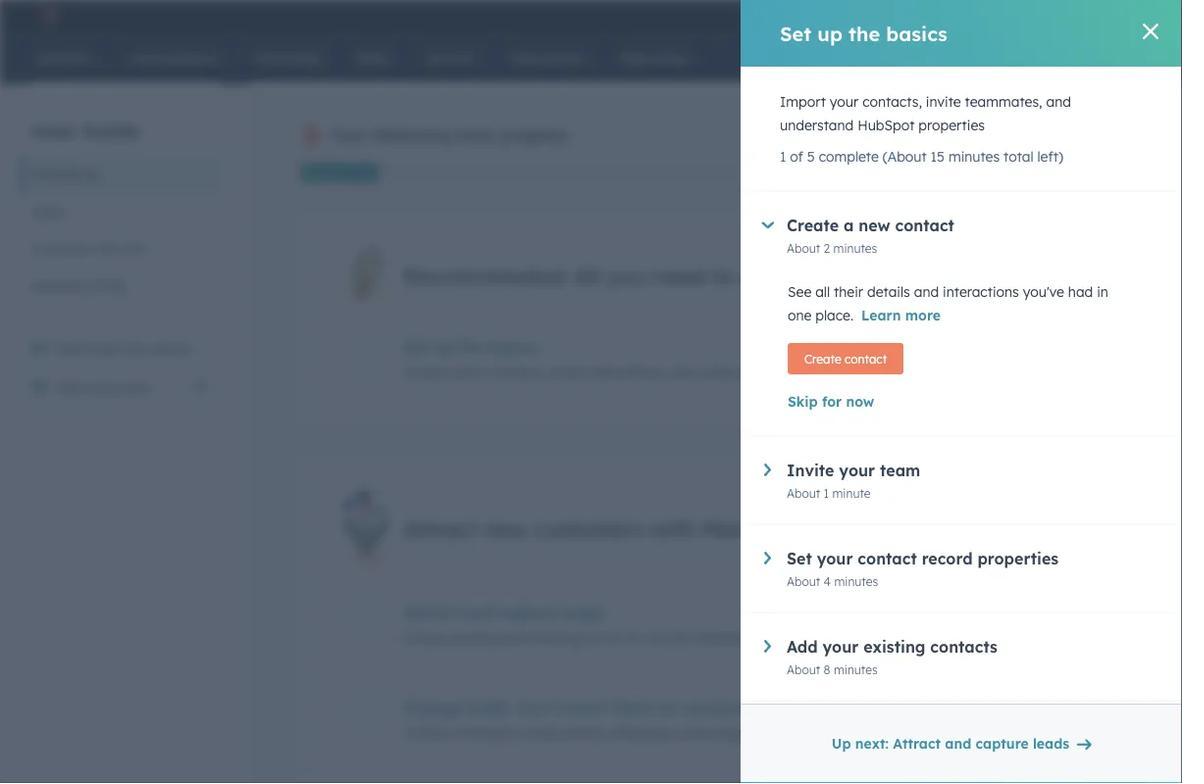 Task type: locate. For each thing, give the bounding box(es) containing it.
caret image for add
[[764, 641, 771, 653]]

contact down hub
[[858, 549, 917, 569]]

1 horizontal spatial capture
[[976, 736, 1029, 753]]

more
[[905, 307, 941, 324]]

set up the basics
[[780, 21, 947, 46]]

minutes inside create a new contact about 2 minutes
[[833, 241, 877, 256]]

about inside 'set your contact record properties about 4 minutes'
[[787, 574, 820, 589]]

1 inside invite your team about 1 minute
[[824, 486, 829, 501]]

to inside engage leads and convert them to customers create conversion-ready email campaigns and engage your contact lists
[[659, 698, 675, 718]]

website (cms) button
[[20, 268, 220, 305]]

the for set up the basics
[[849, 21, 880, 46]]

7
[[1041, 629, 1047, 644]]

attract and capture leads create professional-looking forms to convert website visitors into leads
[[404, 603, 863, 646]]

the
[[849, 21, 880, 46], [459, 338, 484, 357]]

1 left of
[[780, 148, 786, 165]]

create contact link
[[788, 343, 904, 375]]

and right "next:"
[[945, 736, 971, 753]]

2 horizontal spatial marketing
[[701, 516, 810, 543]]

1 vertical spatial 1
[[824, 486, 829, 501]]

1 vertical spatial 0%
[[1077, 699, 1094, 714]]

create down engage
[[404, 724, 447, 742]]

set inside set up the basics import your contacts, invite teammates, and understand hubspot properties
[[404, 338, 429, 357]]

properties
[[919, 117, 985, 134], [838, 364, 904, 381], [977, 549, 1059, 569]]

and up the more
[[914, 284, 939, 301]]

0 horizontal spatial understand
[[699, 364, 773, 381]]

0 vertical spatial import
[[780, 93, 826, 110]]

1 horizontal spatial import
[[780, 93, 826, 110]]

0 vertical spatial the
[[849, 21, 880, 46]]

understand up 5
[[780, 117, 854, 134]]

create
[[787, 216, 839, 235], [804, 352, 841, 366], [404, 629, 447, 646], [404, 724, 447, 742]]

engage leads and convert them to customers create conversion-ready email campaigns and engage your contact lists
[[404, 698, 875, 742]]

up
[[818, 21, 843, 46], [434, 338, 454, 357]]

1 vertical spatial caret image
[[764, 464, 771, 477]]

0 horizontal spatial the
[[459, 338, 484, 357]]

and up "professional-"
[[463, 603, 493, 622]]

1 vertical spatial customers
[[680, 698, 761, 718]]

0 vertical spatial new
[[859, 216, 890, 235]]

convert down the attract and capture leads button
[[644, 629, 693, 646]]

all
[[574, 262, 601, 289]]

your inside set up the basics import your contacts, invite teammates, and understand hubspot properties
[[454, 364, 482, 381]]

create contact
[[804, 352, 887, 366]]

your inside import your contacts, invite teammates, and understand hubspot properties
[[830, 93, 859, 110]]

to
[[711, 262, 733, 289], [627, 629, 640, 646], [659, 698, 675, 718]]

marketplaces image
[[925, 9, 943, 26]]

1 vertical spatial to
[[627, 629, 640, 646]]

0 horizontal spatial teammates,
[[589, 364, 666, 381]]

1 vertical spatial convert
[[550, 698, 610, 718]]

1 horizontal spatial hubspot
[[858, 117, 915, 134]]

0% for attract and capture leads
[[1077, 604, 1094, 619]]

the inside set up the basics import your contacts, invite teammates, and understand hubspot properties
[[459, 338, 484, 357]]

capture
[[498, 603, 559, 622], [976, 736, 1029, 753]]

into
[[800, 629, 825, 646]]

teammates, inside set up the basics import your contacts, invite teammates, and understand hubspot properties
[[589, 364, 666, 381]]

notifications image
[[1037, 9, 1054, 26]]

2 horizontal spatial to
[[711, 262, 733, 289]]

skip for now button
[[788, 390, 1135, 414]]

teammates, inside import your contacts, invite teammates, and understand hubspot properties
[[965, 93, 1042, 110]]

new
[[859, 216, 890, 235], [484, 516, 527, 543]]

create up skip for now
[[804, 352, 841, 366]]

1
[[780, 148, 786, 165], [824, 486, 829, 501]]

0 horizontal spatial customers
[[534, 516, 643, 543]]

your for view
[[90, 380, 119, 397]]

1 vertical spatial set
[[404, 338, 429, 357]]

0 vertical spatial set
[[780, 21, 812, 46]]

up for set up the basics import your contacts, invite teammates, and understand hubspot properties
[[434, 338, 454, 357]]

minute
[[832, 486, 871, 501]]

leads
[[564, 603, 605, 622], [829, 629, 863, 646], [468, 698, 510, 718], [1033, 736, 1069, 753]]

0 horizontal spatial 4
[[824, 574, 831, 589]]

about 4 minutes
[[1003, 724, 1094, 739]]

0 vertical spatial 1
[[780, 148, 786, 165]]

leads inside engage leads and convert them to customers create conversion-ready email campaigns and engage your contact lists
[[468, 698, 510, 718]]

and down the set up the basics button
[[670, 364, 695, 381]]

0 vertical spatial caret image
[[762, 222, 774, 229]]

understand
[[780, 117, 854, 134], [699, 364, 773, 381]]

start overview demo
[[55, 340, 190, 358]]

0% up about 4 minutes
[[1077, 699, 1094, 714]]

1 vertical spatial import
[[404, 364, 450, 381]]

convert
[[644, 629, 693, 646], [550, 698, 610, 718]]

started
[[781, 262, 858, 289]]

set inside 'set your contact record properties about 4 minutes'
[[787, 549, 812, 569]]

customer
[[31, 240, 94, 258]]

0 vertical spatial up
[[818, 21, 843, 46]]

in
[[1097, 284, 1108, 301]]

1 vertical spatial attract
[[404, 603, 458, 622]]

your
[[331, 126, 367, 145]]

teammates,
[[965, 93, 1042, 110], [589, 364, 666, 381]]

1 vertical spatial marketing
[[31, 166, 97, 183]]

1 horizontal spatial up
[[818, 21, 843, 46]]

to right them
[[659, 698, 675, 718]]

1 horizontal spatial 1
[[824, 486, 829, 501]]

search button
[[1127, 41, 1164, 75]]

0 vertical spatial capture
[[498, 603, 559, 622]]

basics inside set up the basics import your contacts, invite teammates, and understand hubspot properties
[[489, 338, 538, 357]]

1 horizontal spatial invite
[[926, 93, 961, 110]]

2 vertical spatial attract
[[893, 736, 941, 753]]

1 vertical spatial up
[[434, 338, 454, 357]]

0 vertical spatial 4
[[824, 574, 831, 589]]

1 vertical spatial understand
[[699, 364, 773, 381]]

looking
[[535, 629, 582, 646]]

properties right record
[[977, 549, 1059, 569]]

set for set your contact record properties about 4 minutes
[[787, 549, 812, 569]]

caret image left add
[[764, 641, 771, 653]]

funky
[[1096, 7, 1129, 24]]

minutes down hub
[[834, 574, 878, 589]]

0 horizontal spatial convert
[[550, 698, 610, 718]]

0%
[[1077, 604, 1094, 619], [1077, 699, 1094, 714]]

hubspot up (about
[[858, 117, 915, 134]]

attract for attract new customers with marketing hub
[[404, 516, 478, 543]]

0 horizontal spatial 1
[[780, 148, 786, 165]]

1 vertical spatial hubspot
[[777, 364, 834, 381]]

caret image
[[762, 222, 774, 229], [764, 464, 771, 477], [764, 641, 771, 653]]

capture inside attract and capture leads create professional-looking forms to convert website visitors into leads
[[498, 603, 559, 622]]

0 vertical spatial contacts,
[[862, 93, 922, 110]]

2 vertical spatial to
[[659, 698, 675, 718]]

properties inside 'set your contact record properties about 4 minutes'
[[977, 549, 1059, 569]]

properties inside import your contacts, invite teammates, and understand hubspot properties
[[919, 117, 985, 134]]

the inside dialog
[[849, 21, 880, 46]]

total
[[1004, 148, 1034, 165]]

properties up 15
[[919, 117, 985, 134]]

create up the 2
[[787, 216, 839, 235]]

caret image for invite
[[764, 464, 771, 477]]

contacts, inside import your contacts, invite teammates, and understand hubspot properties
[[862, 93, 922, 110]]

1 vertical spatial teammates,
[[589, 364, 666, 381]]

the left calling icon
[[849, 21, 880, 46]]

1 of 5 complete (about 15 minutes total left)
[[780, 148, 1063, 165]]

teammates, down the set up the basics button
[[589, 364, 666, 381]]

Search HubSpot search field
[[906, 41, 1147, 75]]

0% up "about 7 minutes"
[[1077, 604, 1094, 619]]

and inside attract and capture leads create professional-looking forms to convert website visitors into leads
[[463, 603, 493, 622]]

1 horizontal spatial convert
[[644, 629, 693, 646]]

attract inside attract and capture leads create professional-looking forms to convert website visitors into leads
[[404, 603, 458, 622]]

0 horizontal spatial invite
[[550, 364, 585, 381]]

menu containing funky
[[770, 0, 1159, 39]]

marketing
[[372, 126, 452, 145], [31, 166, 97, 183], [701, 516, 810, 543]]

contact up now
[[845, 352, 887, 366]]

customers inside engage leads and convert them to customers create conversion-ready email campaigns and engage your contact lists
[[680, 698, 761, 718]]

up inside set up the basics dialog
[[818, 21, 843, 46]]

1 horizontal spatial contacts,
[[862, 93, 922, 110]]

forms
[[586, 629, 623, 646]]

skip for now
[[788, 393, 874, 411]]

email
[[567, 724, 602, 742]]

caret image up get
[[762, 222, 774, 229]]

create left "professional-"
[[404, 629, 447, 646]]

learn more
[[861, 307, 941, 324]]

4 down '7'
[[1040, 724, 1047, 739]]

0 vertical spatial convert
[[644, 629, 693, 646]]

1 link opens in a new window image from the top
[[194, 377, 208, 400]]

import inside import your contacts, invite teammates, and understand hubspot properties
[[780, 93, 826, 110]]

1 vertical spatial invite
[[550, 364, 585, 381]]

1 left minute
[[824, 486, 829, 501]]

contacts
[[930, 638, 998, 657]]

0 vertical spatial 0%
[[1077, 604, 1094, 619]]

4 down hub
[[824, 574, 831, 589]]

understand down the set up the basics button
[[699, 364, 773, 381]]

your inside add your existing contacts about 8 minutes
[[823, 638, 859, 657]]

0 vertical spatial understand
[[780, 117, 854, 134]]

customers up engage
[[680, 698, 761, 718]]

marketing button
[[20, 156, 220, 193]]

and inside import your contacts, invite teammates, and understand hubspot properties
[[1046, 93, 1071, 110]]

1 horizontal spatial basics
[[886, 21, 947, 46]]

0 horizontal spatial contacts,
[[486, 364, 546, 381]]

create inside attract and capture leads create professional-looking forms to convert website visitors into leads
[[404, 629, 447, 646]]

(about
[[883, 148, 927, 165]]

marketing up caret icon
[[701, 516, 810, 543]]

1 horizontal spatial teammates,
[[965, 93, 1042, 110]]

1 horizontal spatial understand
[[780, 117, 854, 134]]

2 vertical spatial marketing
[[701, 516, 810, 543]]

1 0% from the top
[[1077, 604, 1094, 619]]

1 horizontal spatial to
[[659, 698, 675, 718]]

minutes right 8
[[834, 663, 878, 677]]

for
[[822, 393, 842, 411]]

and inside set up the basics import your contacts, invite teammates, and understand hubspot properties
[[670, 364, 695, 381]]

menu
[[770, 0, 1159, 39]]

0 horizontal spatial to
[[627, 629, 640, 646]]

leads inside 'button'
[[1033, 736, 1069, 753]]

invite
[[787, 461, 834, 481]]

marketing inside 'marketing' button
[[31, 166, 97, 183]]

next:
[[855, 736, 889, 753]]

2
[[824, 241, 830, 256]]

tools
[[457, 126, 495, 145]]

0 vertical spatial attract
[[404, 516, 478, 543]]

1 horizontal spatial the
[[849, 21, 880, 46]]

your for import
[[830, 93, 859, 110]]

progress
[[500, 126, 568, 145]]

up right upgrade icon
[[818, 21, 843, 46]]

contact down 1 of 5 complete (about 15 minutes total left)
[[895, 216, 954, 235]]

set for set up the basics
[[780, 21, 812, 46]]

1 horizontal spatial 4
[[1040, 724, 1047, 739]]

minutes down a
[[833, 241, 877, 256]]

hubspot up skip
[[777, 364, 834, 381]]

properties inside set up the basics import your contacts, invite teammates, and understand hubspot properties
[[838, 364, 904, 381]]

up down recommended:
[[434, 338, 454, 357]]

attract
[[404, 516, 478, 543], [404, 603, 458, 622], [893, 736, 941, 753]]

website (cms)
[[31, 278, 126, 295]]

1 horizontal spatial customers
[[680, 698, 761, 718]]

0 vertical spatial properties
[[919, 117, 985, 134]]

0 horizontal spatial basics
[[489, 338, 538, 357]]

understand inside set up the basics import your contacts, invite teammates, and understand hubspot properties
[[699, 364, 773, 381]]

understand inside import your contacts, invite teammates, and understand hubspot properties
[[780, 117, 854, 134]]

2 vertical spatial properties
[[977, 549, 1059, 569]]

1 vertical spatial capture
[[976, 736, 1029, 753]]

your inside 'set your contact record properties about 4 minutes'
[[817, 549, 853, 569]]

customers left with
[[534, 516, 643, 543]]

ready
[[526, 724, 563, 742]]

2 vertical spatial caret image
[[764, 641, 771, 653]]

0 vertical spatial invite
[[926, 93, 961, 110]]

recommended:
[[404, 262, 568, 289]]

0 horizontal spatial capture
[[498, 603, 559, 622]]

0 vertical spatial teammates,
[[965, 93, 1042, 110]]

marketing up sales
[[31, 166, 97, 183]]

convert up email
[[550, 698, 610, 718]]

funky button
[[1062, 0, 1159, 31]]

your marketing tools progress progress bar
[[300, 163, 378, 182]]

0 vertical spatial marketing
[[372, 126, 452, 145]]

0 vertical spatial basics
[[886, 21, 947, 46]]

marketing right your
[[372, 126, 452, 145]]

0 horizontal spatial marketing
[[31, 166, 97, 183]]

contact inside 'set your contact record properties about 4 minutes'
[[858, 549, 917, 569]]

your inside invite your team about 1 minute
[[839, 461, 875, 481]]

left)
[[1038, 148, 1063, 165]]

0 horizontal spatial new
[[484, 516, 527, 543]]

start
[[55, 340, 87, 358]]

the down recommended:
[[459, 338, 484, 357]]

minutes inside 'set your contact record properties about 4 minutes'
[[834, 574, 878, 589]]

invite
[[926, 93, 961, 110], [550, 364, 585, 381]]

1 horizontal spatial new
[[859, 216, 890, 235]]

basics inside dialog
[[886, 21, 947, 46]]

link opens in a new window image
[[194, 377, 208, 400], [194, 382, 208, 395]]

about
[[787, 241, 820, 256], [787, 486, 820, 501], [787, 574, 820, 589], [1004, 629, 1038, 644], [787, 663, 820, 677], [1003, 724, 1036, 739]]

1 vertical spatial 4
[[1040, 724, 1047, 739]]

and inside see all their details and interactions you've had in one place.
[[914, 284, 939, 301]]

hubspot inside set up the basics import your contacts, invite teammates, and understand hubspot properties
[[777, 364, 834, 381]]

0 horizontal spatial up
[[434, 338, 454, 357]]

1 vertical spatial properties
[[838, 364, 904, 381]]

properties up now
[[838, 364, 904, 381]]

1 vertical spatial basics
[[489, 338, 538, 357]]

overview
[[91, 340, 149, 358]]

0 horizontal spatial import
[[404, 364, 450, 381]]

4
[[824, 574, 831, 589], [1040, 724, 1047, 739]]

contacts,
[[862, 93, 922, 110], [486, 364, 546, 381]]

import
[[780, 93, 826, 110], [404, 364, 450, 381]]

to left get
[[711, 262, 733, 289]]

hubspot inside import your contacts, invite teammates, and understand hubspot properties
[[858, 117, 915, 134]]

to right forms
[[627, 629, 640, 646]]

caret image left invite
[[764, 464, 771, 477]]

teammates, down 'search hubspot' search box
[[965, 93, 1042, 110]]

contact left the lists on the bottom of the page
[[796, 724, 846, 742]]

1 vertical spatial contacts,
[[486, 364, 546, 381]]

caret image
[[764, 552, 771, 565]]

details
[[867, 284, 910, 301]]

up inside set up the basics import your contacts, invite teammates, and understand hubspot properties
[[434, 338, 454, 357]]

0 vertical spatial hubspot
[[858, 117, 915, 134]]

2 0% from the top
[[1077, 699, 1094, 714]]

user
[[31, 118, 76, 143]]

2 vertical spatial set
[[787, 549, 812, 569]]

0 horizontal spatial hubspot
[[777, 364, 834, 381]]

and down 'search hubspot' search box
[[1046, 93, 1071, 110]]

contact inside engage leads and convert them to customers create conversion-ready email campaigns and engage your contact lists
[[796, 724, 846, 742]]

1 vertical spatial the
[[459, 338, 484, 357]]



Task type: vqa. For each thing, say whether or not it's contained in the screenshot.
User Guides Element
no



Task type: describe. For each thing, give the bounding box(es) containing it.
(cms)
[[87, 278, 126, 295]]

up next: attract and capture leads button
[[819, 725, 1104, 764]]

set up the basics button
[[404, 338, 935, 357]]

plan
[[123, 380, 150, 397]]

place.
[[816, 307, 854, 324]]

create inside create a new contact about 2 minutes
[[787, 216, 839, 235]]

set your contact record properties about 4 minutes
[[787, 549, 1059, 589]]

learn more button
[[861, 304, 941, 328]]

upgrade image
[[782, 9, 799, 26]]

with
[[650, 516, 695, 543]]

professional-
[[451, 629, 535, 646]]

hubspot image
[[35, 4, 59, 27]]

view
[[55, 380, 86, 397]]

funky town image
[[1074, 7, 1092, 25]]

user guide
[[31, 118, 140, 143]]

attract for attract and capture leads create professional-looking forms to convert website visitors into leads
[[404, 603, 458, 622]]

user guide views element
[[20, 84, 220, 305]]

invite your team about 1 minute
[[787, 461, 920, 501]]

add your existing contacts about 8 minutes
[[787, 638, 998, 677]]

all
[[815, 284, 830, 301]]

about inside create a new contact about 2 minutes
[[787, 241, 820, 256]]

conversion-
[[451, 724, 526, 742]]

up
[[832, 736, 851, 753]]

close image
[[1143, 24, 1159, 39]]

help image
[[962, 9, 980, 26]]

team
[[880, 461, 920, 481]]

settings link
[[988, 0, 1029, 31]]

now
[[846, 393, 874, 411]]

notifications button
[[1029, 0, 1062, 31]]

attract and capture leads button
[[404, 603, 935, 622]]

convert inside attract and capture leads create professional-looking forms to convert website visitors into leads
[[644, 629, 693, 646]]

basics for set up the basics
[[886, 21, 947, 46]]

skip
[[788, 393, 818, 411]]

search image
[[1137, 49, 1155, 67]]

sales button
[[20, 193, 220, 231]]

calling icon image
[[883, 10, 900, 27]]

engage
[[711, 724, 760, 742]]

import your contacts, invite teammates, and understand hubspot properties
[[780, 93, 1071, 134]]

learn
[[861, 307, 901, 324]]

and up ready
[[515, 698, 545, 718]]

5
[[807, 148, 815, 165]]

need
[[653, 262, 705, 289]]

start overview demo link
[[20, 330, 220, 369]]

capture inside 'button'
[[976, 736, 1029, 753]]

up for set up the basics
[[818, 21, 843, 46]]

0 vertical spatial to
[[711, 262, 733, 289]]

them
[[615, 698, 655, 718]]

basics for set up the basics import your contacts, invite teammates, and understand hubspot properties
[[489, 338, 538, 357]]

invite inside set up the basics import your contacts, invite teammates, and understand hubspot properties
[[550, 364, 585, 381]]

create a new contact about 2 minutes
[[787, 216, 954, 256]]

see
[[788, 284, 812, 301]]

0 vertical spatial customers
[[534, 516, 643, 543]]

caret image for create
[[762, 222, 774, 229]]

website
[[31, 278, 83, 295]]

your for set
[[817, 549, 853, 569]]

1 horizontal spatial marketing
[[372, 126, 452, 145]]

see all their details and interactions you've had in one place.
[[788, 284, 1108, 324]]

and down the "engage leads and convert them to customers" button on the bottom of the page
[[682, 724, 707, 742]]

set up the basics dialog
[[741, 0, 1182, 784]]

contact inside create a new contact about 2 minutes
[[895, 216, 954, 235]]

one
[[788, 307, 812, 324]]

calling icon button
[[875, 2, 908, 31]]

new inside create a new contact about 2 minutes
[[859, 216, 890, 235]]

your for add
[[823, 638, 859, 657]]

0% for engage leads and convert them to customers
[[1077, 699, 1094, 714]]

campaigns
[[606, 724, 678, 742]]

help button
[[954, 0, 988, 31]]

get
[[740, 262, 775, 289]]

1 vertical spatial new
[[484, 516, 527, 543]]

about 7 minutes
[[1004, 629, 1094, 644]]

up next: attract and capture leads
[[832, 736, 1069, 753]]

interactions
[[943, 284, 1019, 301]]

sales
[[31, 203, 66, 220]]

attract inside up next: attract and capture leads 'button'
[[893, 736, 941, 753]]

customer service
[[31, 240, 146, 258]]

2 link opens in a new window image from the top
[[194, 382, 208, 395]]

lists
[[850, 724, 875, 742]]

about inside invite your team about 1 minute
[[787, 486, 820, 501]]

minutes down "about 7 minutes"
[[1050, 724, 1094, 739]]

record
[[922, 549, 973, 569]]

a
[[844, 216, 854, 235]]

their
[[834, 284, 863, 301]]

you
[[607, 262, 647, 289]]

existing
[[863, 638, 926, 657]]

and inside 'button'
[[945, 736, 971, 753]]

add
[[787, 638, 818, 657]]

8
[[824, 663, 830, 677]]

upgrade
[[803, 9, 858, 26]]

of
[[790, 148, 803, 165]]

contacts, inside set up the basics import your contacts, invite teammates, and understand hubspot properties
[[486, 364, 546, 381]]

minutes inside add your existing contacts about 8 minutes
[[834, 663, 878, 677]]

hub
[[816, 516, 860, 543]]

minutes right '7'
[[1050, 629, 1094, 644]]

convert inside engage leads and convert them to customers create conversion-ready email campaigns and engage your contact lists
[[550, 698, 610, 718]]

to inside attract and capture leads create professional-looking forms to convert website visitors into leads
[[627, 629, 640, 646]]

the for set up the basics import your contacts, invite teammates, and understand hubspot properties
[[459, 338, 484, 357]]

settings image
[[1000, 9, 1017, 26]]

your inside engage leads and convert them to customers create conversion-ready email campaigns and engage your contact lists
[[764, 724, 793, 742]]

had
[[1068, 284, 1093, 301]]

import inside set up the basics import your contacts, invite teammates, and understand hubspot properties
[[404, 364, 450, 381]]

attract new customers with marketing hub
[[404, 516, 860, 543]]

your for invite
[[839, 461, 875, 481]]

set up the basics import your contacts, invite teammates, and understand hubspot properties
[[404, 338, 904, 381]]

visitors
[[750, 629, 796, 646]]

set for set up the basics import your contacts, invite teammates, and understand hubspot properties
[[404, 338, 429, 357]]

service
[[98, 240, 146, 258]]

4 inside 'set your contact record properties about 4 minutes'
[[824, 574, 831, 589]]

you've
[[1023, 284, 1064, 301]]

minutes right 15
[[949, 148, 1000, 165]]

your marketing tools progress
[[331, 126, 568, 145]]

about inside add your existing contacts about 8 minutes
[[787, 663, 820, 677]]

website
[[697, 629, 746, 646]]

customer service button
[[20, 231, 220, 268]]

create inside engage leads and convert them to customers create conversion-ready email campaigns and engage your contact lists
[[404, 724, 447, 742]]

invite inside import your contacts, invite teammates, and understand hubspot properties
[[926, 93, 961, 110]]

recommended: all you need to get started
[[404, 262, 858, 289]]

engage
[[404, 698, 464, 718]]



